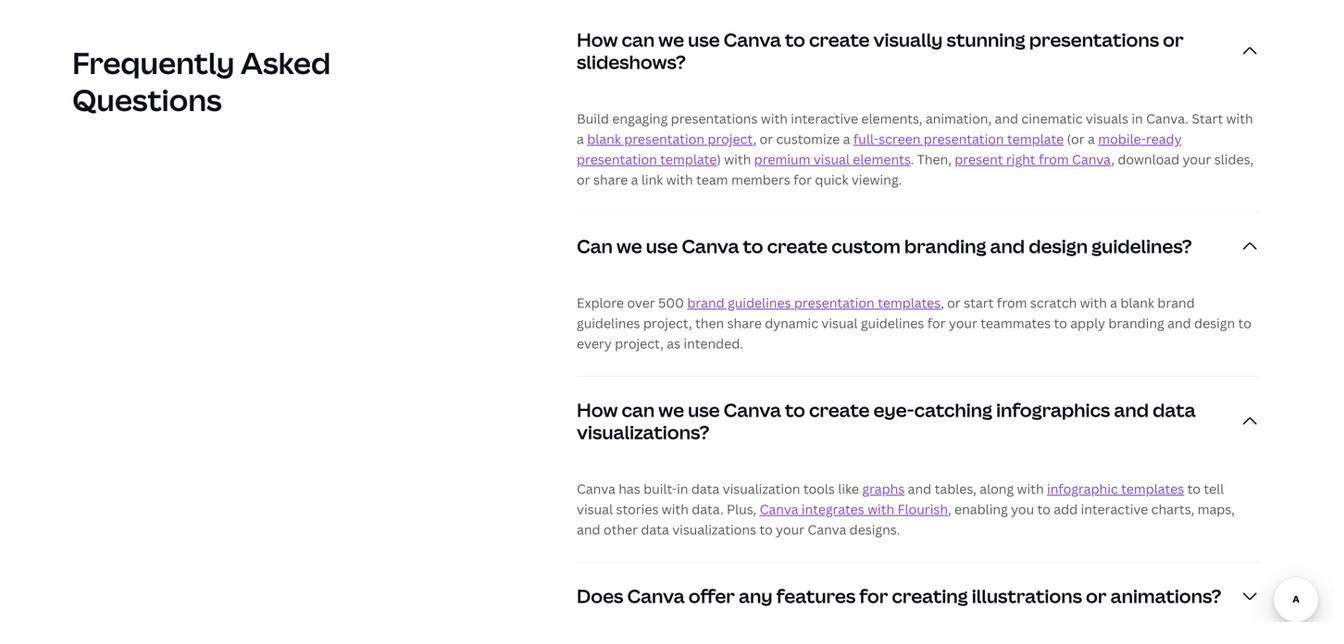 Task type: describe. For each thing, give the bounding box(es) containing it.
dynamic
[[765, 314, 818, 332]]

cinematic
[[1021, 110, 1083, 127]]

graphs
[[862, 480, 905, 497]]

with inside the , download your slides, or share a link with team members for quick viewing.
[[666, 171, 693, 188]]

from inside , or start from scratch with a blank brand guidelines project, then share dynamic visual guidelines for your teammates to apply branding and design to every project, as intended.
[[997, 294, 1027, 311]]

brand guidelines presentation templates link
[[687, 294, 941, 311]]

viewing.
[[851, 171, 902, 188]]

to tell visual stories with data. plus,
[[577, 480, 1224, 518]]

1 vertical spatial create
[[767, 233, 828, 259]]

add
[[1054, 500, 1078, 518]]

)
[[717, 150, 721, 168]]

full-screen presentation template link
[[853, 130, 1064, 148]]

visualization
[[723, 480, 800, 497]]

a right (or
[[1088, 130, 1095, 148]]

how can we use canva to create eye-catching infographics and data visualizations? button
[[577, 377, 1261, 465]]

graphs link
[[862, 480, 905, 497]]

enabling
[[954, 500, 1008, 518]]

.
[[911, 150, 914, 168]]

canva integrates with flourish link
[[760, 500, 948, 518]]

present
[[955, 150, 1003, 168]]

does
[[577, 583, 623, 609]]

tell
[[1204, 480, 1224, 497]]

visual inside , or start from scratch with a blank brand guidelines project, then share dynamic visual guidelines for your teammates to apply branding and design to every project, as intended.
[[821, 314, 858, 332]]

offer
[[688, 583, 735, 609]]

canva inside "dropdown button"
[[627, 583, 685, 609]]

scratch
[[1030, 294, 1077, 311]]

or inside how can we use canva to create visually stunning presentations or slideshows?
[[1163, 27, 1184, 52]]

then
[[695, 314, 724, 332]]

asked
[[241, 43, 331, 83]]

charts,
[[1151, 500, 1194, 518]]

project
[[708, 130, 753, 148]]

500
[[658, 294, 684, 311]]

any
[[739, 583, 773, 609]]

animation,
[[926, 110, 992, 127]]

tools
[[803, 480, 835, 497]]

frequently asked questions
[[72, 43, 331, 120]]

can we use canva to create custom branding and design guidelines?
[[577, 233, 1192, 259]]

presentation up the dynamic
[[794, 294, 874, 311]]

can
[[577, 233, 613, 259]]

1 vertical spatial data
[[691, 480, 719, 497]]

visual inside to tell visual stories with data. plus,
[[577, 500, 613, 518]]

presentation down engaging
[[624, 130, 704, 148]]

with inside , or start from scratch with a blank brand guidelines project, then share dynamic visual guidelines for your teammates to apply branding and design to every project, as intended.
[[1080, 294, 1107, 311]]

over
[[627, 294, 655, 311]]

presentation inside mobile-ready presentation template
[[577, 150, 657, 168]]

a for customize
[[843, 130, 850, 148]]

stunning
[[947, 27, 1025, 52]]

presentations inside build engaging presentations with interactive elements, animation, and cinematic visuals in canva. start with a
[[671, 110, 758, 127]]

canva inside how can we use canva to create eye-catching infographics and data visualizations?
[[724, 397, 781, 422]]

full-
[[853, 130, 879, 148]]

creating
[[892, 583, 968, 609]]

every
[[577, 335, 612, 352]]

can we use canva to create custom branding and design guidelines? button
[[577, 213, 1261, 279]]

team
[[696, 171, 728, 188]]

does canva offer any features for creating illustrations or animations?
[[577, 583, 1221, 609]]

infographics
[[996, 397, 1110, 422]]

frequently
[[72, 43, 235, 83]]

link
[[641, 171, 663, 188]]

integrates
[[802, 500, 864, 518]]

interactive inside build engaging presentations with interactive elements, animation, and cinematic visuals in canva. start with a
[[791, 110, 858, 127]]

apply
[[1070, 314, 1105, 332]]

or inside the , download your slides, or share a link with team members for quick viewing.
[[577, 171, 590, 188]]

create for eye-
[[809, 397, 870, 422]]

present right from canva link
[[955, 150, 1111, 168]]

with inside to tell visual stories with data. plus,
[[662, 500, 689, 518]]

for inside , or start from scratch with a blank brand guidelines project, then share dynamic visual guidelines for your teammates to apply branding and design to every project, as intended.
[[927, 314, 946, 332]]

members
[[731, 171, 790, 188]]

canva integrates with flourish
[[760, 500, 948, 518]]

in inside build engaging presentations with interactive elements, animation, and cinematic visuals in canva. start with a
[[1132, 110, 1143, 127]]

start
[[1192, 110, 1223, 127]]

brand inside , or start from scratch with a blank brand guidelines project, then share dynamic visual guidelines for your teammates to apply branding and design to every project, as intended.
[[1157, 294, 1195, 311]]

explore over 500 brand guidelines presentation templates
[[577, 294, 941, 311]]

designs.
[[849, 521, 900, 538]]

mobile-
[[1098, 130, 1146, 148]]

mobile-ready presentation template
[[577, 130, 1182, 168]]

ready
[[1146, 130, 1182, 148]]

, download your slides, or share a link with team members for quick viewing.
[[577, 150, 1254, 188]]

how for how can we use canva to create eye-catching infographics and data visualizations?
[[577, 397, 618, 422]]

1 horizontal spatial guidelines
[[728, 294, 791, 311]]

branding inside can we use canva to create custom branding and design guidelines? dropdown button
[[904, 233, 986, 259]]

intended.
[[684, 335, 743, 352]]

(or
[[1067, 130, 1085, 148]]

how can we use canva to create visually stunning presentations or slideshows?
[[577, 27, 1184, 74]]

your inside , or start from scratch with a blank brand guidelines project, then share dynamic visual guidelines for your teammates to apply branding and design to every project, as intended.
[[949, 314, 977, 332]]

or inside , or start from scratch with a blank brand guidelines project, then share dynamic visual guidelines for your teammates to apply branding and design to every project, as intended.
[[947, 294, 961, 311]]

and inside , enabling you to add interactive charts, maps, and other data visualizations to your canva designs.
[[577, 521, 600, 538]]

to inside to tell visual stories with data. plus,
[[1187, 480, 1201, 497]]

0 horizontal spatial guidelines
[[577, 314, 640, 332]]

canva inside how can we use canva to create visually stunning presentations or slideshows?
[[724, 27, 781, 52]]

how can we use canva to create visually stunning presentations or slideshows? button
[[577, 6, 1261, 95]]

canva.
[[1146, 110, 1189, 127]]

design inside , or start from scratch with a blank brand guidelines project, then share dynamic visual guidelines for your teammates to apply branding and design to every project, as intended.
[[1194, 314, 1235, 332]]

and inside build engaging presentations with interactive elements, animation, and cinematic visuals in canva. start with a
[[995, 110, 1018, 127]]

) with premium visual elements . then, present right from canva
[[717, 150, 1111, 168]]

branding inside , or start from scratch with a blank brand guidelines project, then share dynamic visual guidelines for your teammates to apply branding and design to every project, as intended.
[[1108, 314, 1164, 332]]

share inside the , download your slides, or share a link with team members for quick viewing.
[[593, 171, 628, 188]]

blank presentation project link
[[587, 130, 753, 148]]

stories
[[616, 500, 659, 518]]

build engaging presentations with interactive elements, animation, and cinematic visuals in canva. start with a
[[577, 110, 1253, 148]]

to inside how can we use canva to create visually stunning presentations or slideshows?
[[785, 27, 805, 52]]

your inside , enabling you to add interactive charts, maps, and other data visualizations to your canva designs.
[[776, 521, 804, 538]]

0 vertical spatial project,
[[643, 314, 692, 332]]



Task type: vqa. For each thing, say whether or not it's contained in the screenshot.
PREMIUM
yes



Task type: locate. For each thing, give the bounding box(es) containing it.
mobile-ready presentation template link
[[577, 130, 1182, 168]]

interactive
[[791, 110, 858, 127], [1081, 500, 1148, 518]]

create for visually
[[809, 27, 870, 52]]

0 vertical spatial data
[[1153, 397, 1196, 422]]

how up build
[[577, 27, 618, 52]]

a
[[577, 130, 584, 148], [843, 130, 850, 148], [1088, 130, 1095, 148], [631, 171, 638, 188], [1110, 294, 1117, 311]]

0 vertical spatial templates
[[878, 294, 941, 311]]

visuals
[[1086, 110, 1128, 127]]

guidelines?
[[1092, 233, 1192, 259]]

template up present right from canva link
[[1007, 130, 1064, 148]]

built-
[[643, 480, 677, 497]]

can
[[622, 27, 655, 52], [622, 397, 655, 422]]

share inside , or start from scratch with a blank brand guidelines project, then share dynamic visual guidelines for your teammates to apply branding and design to every project, as intended.
[[727, 314, 762, 332]]

2 horizontal spatial your
[[1183, 150, 1211, 168]]

in
[[1132, 110, 1143, 127], [677, 480, 688, 497]]

has
[[619, 480, 640, 497]]

, enabling you to add interactive charts, maps, and other data visualizations to your canva designs.
[[577, 500, 1235, 538]]

0 horizontal spatial for
[[793, 171, 812, 188]]

, for with
[[941, 294, 944, 311]]

1 horizontal spatial presentations
[[1029, 27, 1159, 52]]

a inside build engaging presentations with interactive elements, animation, and cinematic visuals in canva. start with a
[[577, 130, 584, 148]]

1 horizontal spatial share
[[727, 314, 762, 332]]

custom
[[831, 233, 901, 259]]

infographic
[[1047, 480, 1118, 497]]

1 vertical spatial share
[[727, 314, 762, 332]]

customize
[[776, 130, 840, 148]]

catching
[[914, 397, 992, 422]]

for down can we use canva to create custom branding and design guidelines? dropdown button
[[927, 314, 946, 332]]

then,
[[917, 150, 952, 168]]

create
[[809, 27, 870, 52], [767, 233, 828, 259], [809, 397, 870, 422]]

share left link
[[593, 171, 628, 188]]

or right the illustrations
[[1086, 583, 1107, 609]]

with down the built-
[[662, 500, 689, 518]]

interactive down infographic templates link
[[1081, 500, 1148, 518]]

how inside how can we use canva to create eye-catching infographics and data visualizations?
[[577, 397, 618, 422]]

2 vertical spatial your
[[776, 521, 804, 538]]

you
[[1011, 500, 1034, 518]]

, up premium
[[753, 130, 756, 148]]

0 horizontal spatial templates
[[878, 294, 941, 311]]

1 brand from the left
[[687, 294, 724, 311]]

0 vertical spatial branding
[[904, 233, 986, 259]]

from up teammates
[[997, 294, 1027, 311]]

a left link
[[631, 171, 638, 188]]

0 horizontal spatial interactive
[[791, 110, 858, 127]]

a for share
[[631, 171, 638, 188]]

premium visual elements link
[[754, 150, 911, 168]]

0 horizontal spatial template
[[660, 150, 717, 168]]

1 can from the top
[[622, 27, 655, 52]]

use inside how can we use canva to create visually stunning presentations or slideshows?
[[688, 27, 720, 52]]

with right ) at the top right
[[724, 150, 751, 168]]

presentations up visuals
[[1029, 27, 1159, 52]]

0 horizontal spatial blank
[[587, 130, 621, 148]]

elements
[[853, 150, 911, 168]]

and inside , or start from scratch with a blank brand guidelines project, then share dynamic visual guidelines for your teammates to apply branding and design to every project, as intended.
[[1167, 314, 1191, 332]]

for down premium
[[793, 171, 812, 188]]

build
[[577, 110, 609, 127]]

create left eye-
[[809, 397, 870, 422]]

2 can from the top
[[622, 397, 655, 422]]

use for how can we use canva to create visually stunning presentations or slideshows?
[[688, 27, 720, 52]]

use inside how can we use canva to create eye-catching infographics and data visualizations?
[[688, 397, 720, 422]]

data inside how can we use canva to create eye-catching infographics and data visualizations?
[[1153, 397, 1196, 422]]

templates down can we use canva to create custom branding and design guidelines? dropdown button
[[878, 294, 941, 311]]

eye-
[[873, 397, 914, 422]]

1 vertical spatial templates
[[1121, 480, 1184, 497]]

2 how from the top
[[577, 397, 618, 422]]

0 vertical spatial blank
[[587, 130, 621, 148]]

can inside how can we use canva to create visually stunning presentations or slideshows?
[[622, 27, 655, 52]]

plus,
[[727, 500, 756, 518]]

1 horizontal spatial in
[[1132, 110, 1143, 127]]

with up you
[[1017, 480, 1044, 497]]

with down canva has built-in data visualization tools like graphs and tables, along with infographic templates
[[867, 500, 894, 518]]

and up flourish
[[908, 480, 931, 497]]

animations?
[[1110, 583, 1221, 609]]

for
[[793, 171, 812, 188], [927, 314, 946, 332], [859, 583, 888, 609]]

design inside dropdown button
[[1029, 233, 1088, 259]]

1 horizontal spatial template
[[1007, 130, 1064, 148]]

0 horizontal spatial share
[[593, 171, 628, 188]]

and right infographics
[[1114, 397, 1149, 422]]

use right slideshows?
[[688, 27, 720, 52]]

other
[[603, 521, 638, 538]]

create inside how can we use canva to create visually stunning presentations or slideshows?
[[809, 27, 870, 52]]

illustrations
[[972, 583, 1082, 609]]

or up premium
[[760, 130, 773, 148]]

0 horizontal spatial your
[[776, 521, 804, 538]]

use
[[688, 27, 720, 52], [646, 233, 678, 259], [688, 397, 720, 422]]

a right "scratch"
[[1110, 294, 1117, 311]]

template down blank presentation project link
[[660, 150, 717, 168]]

1 horizontal spatial blank
[[1120, 294, 1154, 311]]

0 horizontal spatial design
[[1029, 233, 1088, 259]]

use down 'intended.' at the bottom right
[[688, 397, 720, 422]]

to inside can we use canva to create custom branding and design guidelines? dropdown button
[[743, 233, 763, 259]]

how inside how can we use canva to create visually stunning presentations or slideshows?
[[577, 27, 618, 52]]

1 vertical spatial design
[[1194, 314, 1235, 332]]

can up has
[[622, 397, 655, 422]]

guidelines down explore
[[577, 314, 640, 332]]

1 vertical spatial for
[[927, 314, 946, 332]]

project, down the 500
[[643, 314, 692, 332]]

infographic templates link
[[1047, 480, 1184, 497]]

visual
[[814, 150, 850, 168], [821, 314, 858, 332], [577, 500, 613, 518]]

2 horizontal spatial guidelines
[[861, 314, 924, 332]]

1 vertical spatial template
[[660, 150, 717, 168]]

1 vertical spatial presentations
[[671, 110, 758, 127]]

, inside the , download your slides, or share a link with team members for quick viewing.
[[1111, 150, 1114, 168]]

and
[[995, 110, 1018, 127], [990, 233, 1025, 259], [1167, 314, 1191, 332], [1114, 397, 1149, 422], [908, 480, 931, 497], [577, 521, 600, 538]]

we right can
[[617, 233, 642, 259]]

as
[[667, 335, 680, 352]]

, left the start
[[941, 294, 944, 311]]

and up right
[[995, 110, 1018, 127]]

template inside mobile-ready presentation template
[[660, 150, 717, 168]]

features
[[776, 583, 856, 609]]

0 vertical spatial interactive
[[791, 110, 858, 127]]

along
[[980, 480, 1014, 497]]

like
[[838, 480, 859, 497]]

from
[[1039, 150, 1069, 168], [997, 294, 1027, 311]]

0 vertical spatial how
[[577, 27, 618, 52]]

to
[[785, 27, 805, 52], [743, 233, 763, 259], [1054, 314, 1067, 332], [1238, 314, 1251, 332], [785, 397, 805, 422], [1187, 480, 1201, 497], [1037, 500, 1051, 518], [759, 521, 773, 538]]

1 vertical spatial branding
[[1108, 314, 1164, 332]]

1 horizontal spatial branding
[[1108, 314, 1164, 332]]

and inside can we use canva to create custom branding and design guidelines? dropdown button
[[990, 233, 1025, 259]]

interactive inside , enabling you to add interactive charts, maps, and other data visualizations to your canva designs.
[[1081, 500, 1148, 518]]

, down mobile-
[[1111, 150, 1114, 168]]

1 vertical spatial project,
[[615, 335, 664, 352]]

design
[[1029, 233, 1088, 259], [1194, 314, 1235, 332]]

we for how can we use canva to create visually stunning presentations or slideshows?
[[658, 27, 684, 52]]

1 horizontal spatial from
[[1039, 150, 1069, 168]]

0 horizontal spatial data
[[641, 521, 669, 538]]

use for how can we use canva to create eye-catching infographics and data visualizations?
[[688, 397, 720, 422]]

create inside how can we use canva to create eye-catching infographics and data visualizations?
[[809, 397, 870, 422]]

how for how can we use canva to create visually stunning presentations or slideshows?
[[577, 27, 618, 52]]

project,
[[643, 314, 692, 332], [615, 335, 664, 352]]

0 vertical spatial template
[[1007, 130, 1064, 148]]

guidelines up the dynamic
[[728, 294, 791, 311]]

does canva offer any features for creating illustrations or animations? button
[[577, 563, 1261, 622]]

can for how can we use canva to create visually stunning presentations or slideshows?
[[622, 27, 655, 52]]

data.
[[692, 500, 724, 518]]

your inside the , download your slides, or share a link with team members for quick viewing.
[[1183, 150, 1211, 168]]

1 vertical spatial use
[[646, 233, 678, 259]]

or left the start
[[947, 294, 961, 311]]

canva has built-in data visualization tools like graphs and tables, along with infographic templates
[[577, 480, 1184, 497]]

brand down guidelines? at the right top of the page
[[1157, 294, 1195, 311]]

and up the start
[[990, 233, 1025, 259]]

to inside how can we use canva to create eye-catching infographics and data visualizations?
[[785, 397, 805, 422]]

2 vertical spatial we
[[658, 397, 684, 422]]

create up the brand guidelines presentation templates link
[[767, 233, 828, 259]]

1 horizontal spatial templates
[[1121, 480, 1184, 497]]

0 horizontal spatial presentations
[[671, 110, 758, 127]]

, inside , or start from scratch with a blank brand guidelines project, then share dynamic visual guidelines for your teammates to apply branding and design to every project, as intended.
[[941, 294, 944, 311]]

1 vertical spatial visual
[[821, 314, 858, 332]]

1 vertical spatial can
[[622, 397, 655, 422]]

2 vertical spatial create
[[809, 397, 870, 422]]

, for interactive
[[948, 500, 951, 518]]

engaging
[[612, 110, 668, 127]]

2 vertical spatial use
[[688, 397, 720, 422]]

quick
[[815, 171, 848, 188]]

blank inside , or start from scratch with a blank brand guidelines project, then share dynamic visual guidelines for your teammates to apply branding and design to every project, as intended.
[[1120, 294, 1154, 311]]

0 horizontal spatial in
[[677, 480, 688, 497]]

1 horizontal spatial for
[[859, 583, 888, 609]]

blank
[[587, 130, 621, 148], [1120, 294, 1154, 311]]

1 horizontal spatial brand
[[1157, 294, 1195, 311]]

guidelines down can we use canva to create custom branding and design guidelines?
[[861, 314, 924, 332]]

can up engaging
[[622, 27, 655, 52]]

we up engaging
[[658, 27, 684, 52]]

, inside , enabling you to add interactive charts, maps, and other data visualizations to your canva designs.
[[948, 500, 951, 518]]

visual up the quick
[[814, 150, 850, 168]]

with
[[761, 110, 788, 127], [1226, 110, 1253, 127], [724, 150, 751, 168], [666, 171, 693, 188], [1080, 294, 1107, 311], [1017, 480, 1044, 497], [662, 500, 689, 518], [867, 500, 894, 518]]

how
[[577, 27, 618, 52], [577, 397, 618, 422]]

slides,
[[1214, 150, 1254, 168]]

1 vertical spatial your
[[949, 314, 977, 332]]

brand up then
[[687, 294, 724, 311]]

0 vertical spatial use
[[688, 27, 720, 52]]

0 vertical spatial share
[[593, 171, 628, 188]]

0 vertical spatial can
[[622, 27, 655, 52]]

and inside how can we use canva to create eye-catching infographics and data visualizations?
[[1114, 397, 1149, 422]]

visual up other
[[577, 500, 613, 518]]

can for how can we use canva to create eye-catching infographics and data visualizations?
[[622, 397, 655, 422]]

project, left as
[[615, 335, 664, 352]]

your down the start
[[949, 314, 977, 332]]

premium
[[754, 150, 810, 168]]

a left full-
[[843, 130, 850, 148]]

with right link
[[666, 171, 693, 188]]

branding
[[904, 233, 986, 259], [1108, 314, 1164, 332]]

we inside how can we use canva to create eye-catching infographics and data visualizations?
[[658, 397, 684, 422]]

1 vertical spatial interactive
[[1081, 500, 1148, 518]]

with right "start"
[[1226, 110, 1253, 127]]

slideshows?
[[577, 49, 686, 74]]

branding up the start
[[904, 233, 986, 259]]

2 brand from the left
[[1157, 294, 1195, 311]]

visually
[[873, 27, 943, 52]]

and down guidelines? at the right top of the page
[[1167, 314, 1191, 332]]

how down every
[[577, 397, 618, 422]]

a inside , or start from scratch with a blank brand guidelines project, then share dynamic visual guidelines for your teammates to apply branding and design to every project, as intended.
[[1110, 294, 1117, 311]]

templates up charts,
[[1121, 480, 1184, 497]]

visualizations
[[672, 521, 756, 538]]

0 vertical spatial for
[[793, 171, 812, 188]]

can inside how can we use canva to create eye-catching infographics and data visualizations?
[[622, 397, 655, 422]]

1 horizontal spatial interactive
[[1081, 500, 1148, 518]]

presentations inside how can we use canva to create visually stunning presentations or slideshows?
[[1029, 27, 1159, 52]]

0 vertical spatial in
[[1132, 110, 1143, 127]]

0 vertical spatial visual
[[814, 150, 850, 168]]

screen
[[879, 130, 921, 148]]

0 horizontal spatial brand
[[687, 294, 724, 311]]

for left creating
[[859, 583, 888, 609]]

presentations
[[1029, 27, 1159, 52], [671, 110, 758, 127]]

blank down build
[[587, 130, 621, 148]]

templates
[[878, 294, 941, 311], [1121, 480, 1184, 497]]

1 horizontal spatial data
[[691, 480, 719, 497]]

0 horizontal spatial branding
[[904, 233, 986, 259]]

your
[[1183, 150, 1211, 168], [949, 314, 977, 332], [776, 521, 804, 538]]

0 vertical spatial presentations
[[1029, 27, 1159, 52]]

a for with
[[1110, 294, 1117, 311]]

we down as
[[658, 397, 684, 422]]

canva
[[724, 27, 781, 52], [1072, 150, 1111, 168], [682, 233, 739, 259], [724, 397, 781, 422], [577, 480, 615, 497], [760, 500, 798, 518], [808, 521, 846, 538], [627, 583, 685, 609]]

or down build
[[577, 171, 590, 188]]

guidelines
[[728, 294, 791, 311], [577, 314, 640, 332], [861, 314, 924, 332]]

1 vertical spatial in
[[677, 480, 688, 497]]

we inside how can we use canva to create visually stunning presentations or slideshows?
[[658, 27, 684, 52]]

, for share
[[1111, 150, 1114, 168]]

,
[[753, 130, 756, 148], [1111, 150, 1114, 168], [941, 294, 944, 311], [948, 500, 951, 518]]

in up mobile-
[[1132, 110, 1143, 127]]

2 horizontal spatial data
[[1153, 397, 1196, 422]]

1 vertical spatial how
[[577, 397, 618, 422]]

0 horizontal spatial from
[[997, 294, 1027, 311]]

explore
[[577, 294, 624, 311]]

interactive up customize
[[791, 110, 858, 127]]

0 vertical spatial your
[[1183, 150, 1211, 168]]

create left visually
[[809, 27, 870, 52]]

branding right apply
[[1108, 314, 1164, 332]]

flourish
[[898, 500, 948, 518]]

share down explore over 500 brand guidelines presentation templates
[[727, 314, 762, 332]]

a inside the , download your slides, or share a link with team members for quick viewing.
[[631, 171, 638, 188]]

2 vertical spatial data
[[641, 521, 669, 538]]

0 vertical spatial design
[[1029, 233, 1088, 259]]

visual down the brand guidelines presentation templates link
[[821, 314, 858, 332]]

teammates
[[981, 314, 1051, 332]]

your left slides,
[[1183, 150, 1211, 168]]

in up visualizations
[[677, 480, 688, 497]]

with up customize
[[761, 110, 788, 127]]

1 vertical spatial from
[[997, 294, 1027, 311]]

2 vertical spatial visual
[[577, 500, 613, 518]]

tables,
[[935, 480, 976, 497]]

2 horizontal spatial for
[[927, 314, 946, 332]]

for inside "dropdown button"
[[859, 583, 888, 609]]

0 vertical spatial create
[[809, 27, 870, 52]]

presentation up link
[[577, 150, 657, 168]]

use up the 500
[[646, 233, 678, 259]]

download
[[1118, 150, 1179, 168]]

1 horizontal spatial your
[[949, 314, 977, 332]]

1 horizontal spatial design
[[1194, 314, 1235, 332]]

visualizations?
[[577, 419, 709, 445]]

0 vertical spatial we
[[658, 27, 684, 52]]

from down (or
[[1039, 150, 1069, 168]]

right
[[1006, 150, 1035, 168]]

for inside the , download your slides, or share a link with team members for quick viewing.
[[793, 171, 812, 188]]

blank down guidelines? at the right top of the page
[[1120, 294, 1154, 311]]

or up canva.
[[1163, 27, 1184, 52]]

presentations up the project
[[671, 110, 758, 127]]

your down integrates
[[776, 521, 804, 538]]

blank presentation project , or customize a full-screen presentation template (or a
[[587, 130, 1098, 148]]

with up apply
[[1080, 294, 1107, 311]]

1 how from the top
[[577, 27, 618, 52]]

we for how can we use canva to create eye-catching infographics and data visualizations?
[[658, 397, 684, 422]]

or inside does canva offer any features for creating illustrations or animations? "dropdown button"
[[1086, 583, 1107, 609]]

1 vertical spatial blank
[[1120, 294, 1154, 311]]

presentation down animation,
[[924, 130, 1004, 148]]

0 vertical spatial from
[[1039, 150, 1069, 168]]

and left other
[[577, 521, 600, 538]]

maps,
[[1197, 500, 1235, 518]]

1 vertical spatial we
[[617, 233, 642, 259]]

2 vertical spatial for
[[859, 583, 888, 609]]

data inside , enabling you to add interactive charts, maps, and other data visualizations to your canva designs.
[[641, 521, 669, 538]]

canva inside , enabling you to add interactive charts, maps, and other data visualizations to your canva designs.
[[808, 521, 846, 538]]

a down build
[[577, 130, 584, 148]]

, down tables, at bottom right
[[948, 500, 951, 518]]

we
[[658, 27, 684, 52], [617, 233, 642, 259], [658, 397, 684, 422]]



